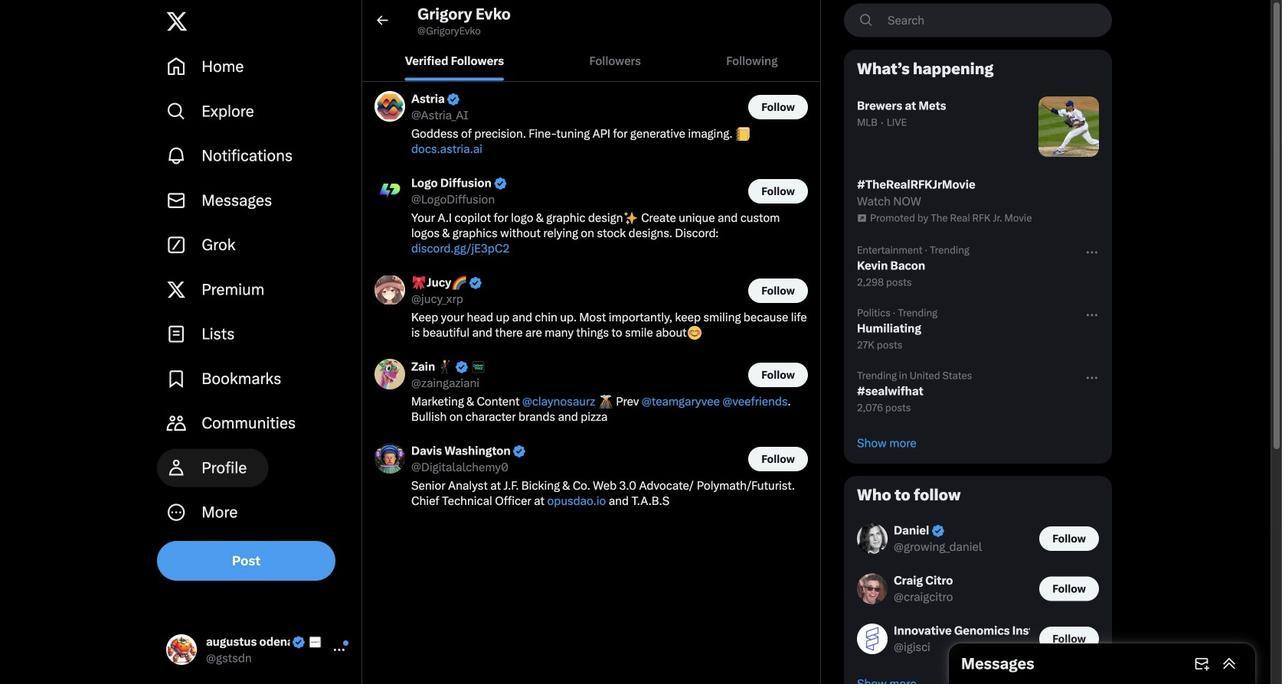 Task type: locate. For each thing, give the bounding box(es) containing it.
verified account image for '📒' icon
[[446, 92, 461, 107]]

verified account image
[[512, 444, 526, 459], [291, 636, 306, 650]]

home timeline element
[[362, 0, 820, 685]]

undefined unread items image
[[342, 640, 349, 647]]

0 horizontal spatial verified account image
[[291, 636, 306, 650]]

1 vertical spatial verified account image
[[291, 636, 306, 650]]

🕺 image
[[439, 360, 452, 374]]

verified account image for ✨ icon
[[493, 176, 507, 191]]

🌋 image
[[599, 395, 612, 409]]

verified account image
[[446, 92, 461, 107], [493, 176, 507, 191], [468, 276, 483, 290], [455, 360, 469, 375], [931, 524, 945, 538]]

0 vertical spatial verified account image
[[512, 444, 526, 459]]

😊 image
[[688, 326, 701, 340]]

🎀 image
[[412, 276, 426, 290]]

Search query text field
[[878, 4, 1111, 36]]

verified account image inside who to follow section
[[931, 524, 945, 538]]

tab list
[[362, 41, 820, 81]]

Search search field
[[844, 3, 1112, 37]]

✨ image
[[624, 211, 638, 225]]



Task type: vqa. For each thing, say whether or not it's contained in the screenshot.
States within the Trending in United States #GRAMMYs 11K posts
no



Task type: describe. For each thing, give the bounding box(es) containing it.
verified account image for 😊 icon
[[468, 276, 483, 290]]

🌈 image
[[452, 276, 466, 290]]

primary navigation
[[157, 44, 355, 535]]

who to follow section
[[845, 477, 1111, 685]]

📒 image
[[736, 127, 750, 141]]

1 horizontal spatial verified account image
[[512, 444, 526, 459]]



